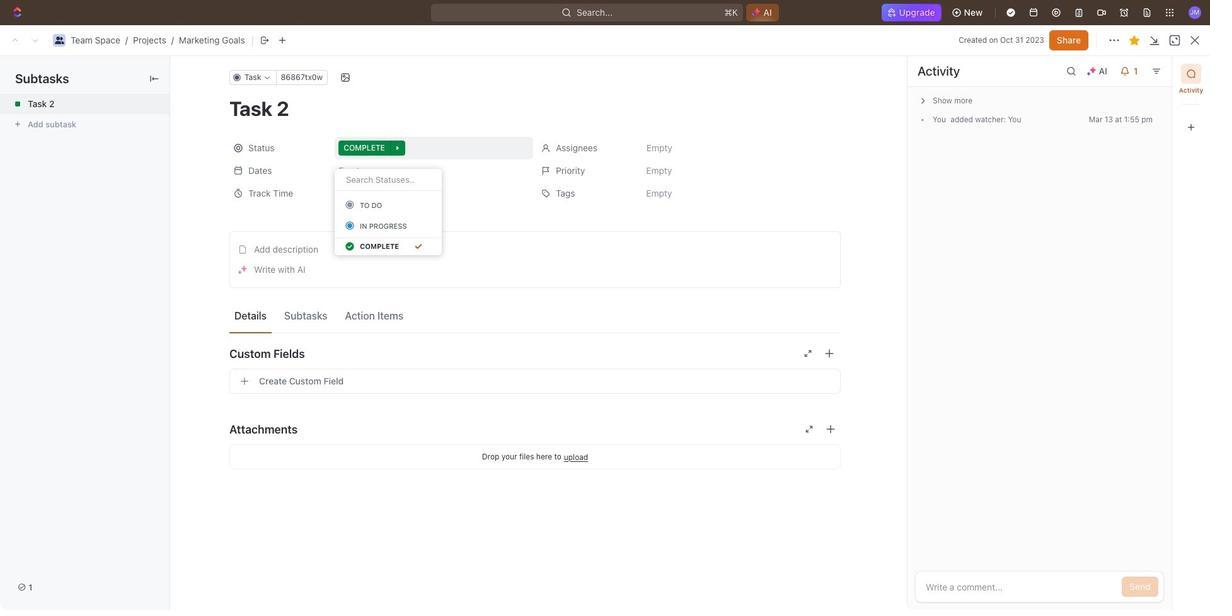Task type: locate. For each thing, give the bounding box(es) containing it.
task sidebar navigation tab list
[[1178, 64, 1205, 137]]

Search Statuses... field
[[345, 174, 417, 185]]

alert
[[161, 84, 1203, 112]]

tree
[[5, 360, 148, 610]]



Task type: describe. For each thing, give the bounding box(es) containing it.
task sidebar content section
[[907, 56, 1172, 610]]

Edit task name text field
[[229, 96, 841, 120]]

user group image
[[55, 37, 64, 44]]

tree inside sidebar navigation
[[5, 360, 148, 610]]

sidebar navigation
[[0, 54, 161, 610]]



Task type: vqa. For each thing, say whether or not it's contained in the screenshot.
The Task Sidebar Content section in the right of the page
yes



